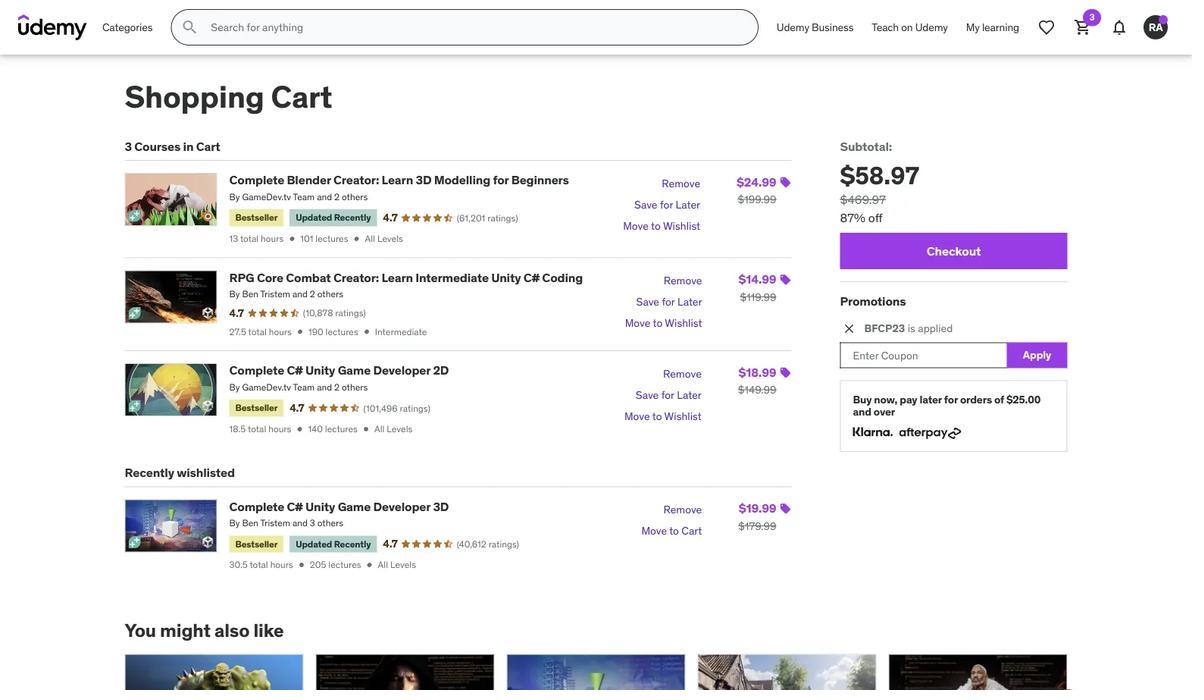Task type: describe. For each thing, give the bounding box(es) containing it.
checkout button
[[841, 233, 1068, 269]]

3 for 3 courses in cart
[[125, 139, 132, 154]]

beginners
[[512, 172, 569, 188]]

xxsmall image for 101 lectures
[[287, 234, 298, 244]]

shopping
[[125, 78, 264, 116]]

off
[[869, 210, 883, 225]]

gamedev.tv inside complete blender creator: learn 3d modelling for beginners by gamedev.tv team and 2 others
[[242, 191, 291, 203]]

hours left '190'
[[269, 326, 292, 338]]

move for the middle save for later button
[[625, 316, 651, 330]]

ratings) inside 10,878 ratings element
[[335, 307, 366, 319]]

coupon icon image for $14.99
[[780, 274, 792, 286]]

30.5 total hours
[[229, 559, 293, 571]]

all for modelling
[[365, 233, 375, 245]]

$19.99
[[739, 500, 777, 516]]

gamedev.tv inside the complete c# unity game developer 2d by gamedev.tv team and 2 others
[[242, 381, 291, 393]]

lectures for 2d
[[325, 423, 358, 435]]

total for complete blender creator: learn 3d modelling for beginners
[[240, 233, 259, 245]]

$14.99 $119.99
[[739, 271, 777, 304]]

$58.97
[[841, 160, 920, 190]]

$14.99
[[739, 271, 777, 287]]

for inside complete blender creator: learn 3d modelling for beginners by gamedev.tv team and 2 others
[[493, 172, 509, 188]]

all levels for modelling
[[365, 233, 403, 245]]

$18.99
[[739, 364, 777, 380]]

team inside complete blender creator: learn 3d modelling for beginners by gamedev.tv team and 2 others
[[293, 191, 315, 203]]

categories
[[102, 20, 153, 34]]

others inside the rpg core combat creator: learn intermediate unity c# coding by ben tristem and 2 others
[[318, 288, 344, 300]]

to for $24.99 save for later button
[[651, 219, 661, 233]]

remove save for later move to wishlist for $24.99
[[624, 177, 701, 233]]

shopping cart
[[125, 78, 332, 116]]

core
[[257, 269, 284, 285]]

and inside complete blender creator: learn 3d modelling for beginners by gamedev.tv team and 2 others
[[317, 191, 332, 203]]

$24.99 $199.99
[[737, 174, 777, 206]]

wishlist for $24.99
[[663, 219, 701, 233]]

team inside the complete c# unity game developer 2d by gamedev.tv team and 2 others
[[293, 381, 315, 393]]

modelling
[[434, 172, 491, 188]]

cart for remove move to cart
[[682, 524, 702, 538]]

complete for complete blender creator: learn 3d modelling for beginners
[[229, 172, 284, 188]]

my
[[967, 20, 980, 34]]

pay
[[900, 392, 918, 406]]

total right 27.5
[[248, 326, 267, 338]]

Enter Coupon text field
[[841, 342, 1007, 368]]

complete c# unity game developer 2d by gamedev.tv team and 2 others
[[229, 362, 449, 393]]

total for complete c# unity game developer 2d
[[248, 423, 266, 435]]

recently for c#
[[334, 538, 371, 550]]

teach
[[872, 20, 899, 34]]

learning
[[983, 20, 1020, 34]]

13
[[229, 233, 238, 245]]

ben inside complete c# unity game developer 3d by ben tristem and 3 others
[[242, 517, 259, 529]]

hours for complete blender creator: learn 3d modelling for beginners
[[261, 233, 284, 245]]

orders
[[961, 392, 993, 406]]

remove save for later move to wishlist for $18.99
[[625, 367, 702, 423]]

$119.99
[[741, 290, 777, 304]]

might
[[160, 619, 211, 642]]

3 link
[[1065, 9, 1102, 45]]

developer for 2d
[[373, 362, 431, 378]]

ratings) for 2d
[[400, 402, 431, 414]]

xxsmall image for 190 lectures
[[295, 327, 306, 337]]

(10,878
[[303, 307, 333, 319]]

buy now, pay later for orders of $25.00 and over
[[853, 392, 1041, 419]]

on
[[902, 20, 913, 34]]

ra link
[[1138, 9, 1175, 45]]

4.7 for gamedev.tv
[[290, 401, 305, 415]]

blender
[[287, 172, 331, 188]]

complete c# unity game developer 2d link
[[229, 362, 449, 378]]

buy
[[853, 392, 872, 406]]

10,878 ratings element
[[303, 307, 366, 319]]

for for the middle move to wishlist button
[[662, 295, 675, 309]]

c# for complete c# unity game developer 3d
[[287, 498, 303, 514]]

apply button
[[1007, 342, 1068, 368]]

rpg
[[229, 269, 254, 285]]

updated recently for creator:
[[296, 212, 371, 223]]

updated for blender
[[296, 212, 332, 223]]

wishlist image
[[1038, 18, 1056, 36]]

promotions
[[841, 294, 907, 309]]

levels for modelling
[[378, 233, 403, 245]]

3d inside complete c# unity game developer 3d by ben tristem and 3 others
[[433, 498, 449, 514]]

complete c# unity game developer 3d link
[[229, 498, 449, 514]]

save for $18.99
[[636, 388, 659, 402]]

hours for complete c# unity game developer 2d
[[269, 423, 292, 435]]

coupon icon image for $19.99
[[780, 503, 792, 515]]

2d
[[433, 362, 449, 378]]

small image
[[842, 321, 857, 336]]

xxsmall image for 205 lectures
[[296, 560, 307, 570]]

save for later button for $18.99
[[636, 384, 702, 406]]

to inside remove move to cart
[[670, 524, 679, 538]]

and inside buy now, pay later for orders of $25.00 and over
[[853, 405, 872, 419]]

all levels for 2d
[[375, 423, 413, 435]]

now,
[[875, 392, 898, 406]]

bestseller for complete c# unity game developer 2d
[[235, 402, 278, 414]]

to for the middle save for later button
[[653, 316, 663, 330]]

move to wishlist button for $18.99
[[625, 406, 702, 427]]

ben inside the rpg core combat creator: learn intermediate unity c# coding by ben tristem and 2 others
[[242, 288, 259, 300]]

(101,496
[[364, 402, 398, 414]]

3 courses in cart
[[125, 139, 220, 154]]

subtotal: $58.97 $469.97 87% off
[[841, 139, 920, 225]]

0 horizontal spatial xxsmall image
[[295, 424, 305, 434]]

$24.99
[[737, 174, 777, 190]]

game for 3d
[[338, 498, 371, 514]]

18.5
[[229, 423, 246, 435]]

4.7 for beginners
[[383, 211, 398, 224]]

wishlist for $18.99
[[665, 409, 702, 423]]

coding
[[542, 269, 583, 285]]

complete blender creator: learn 3d modelling for beginners by gamedev.tv team and 2 others
[[229, 172, 569, 203]]

checkout
[[927, 243, 982, 259]]

cart for 3 courses in cart
[[196, 139, 220, 154]]

applied
[[919, 321, 954, 335]]

(61,201 ratings)
[[457, 212, 518, 224]]

for for move to wishlist button corresponding to $18.99
[[662, 388, 675, 402]]

205 lectures
[[310, 559, 361, 571]]

27.5
[[229, 326, 246, 338]]

18.5 total hours
[[229, 423, 292, 435]]

remove for the remove button corresponding to $24.99
[[662, 177, 701, 190]]

save for $24.99
[[635, 198, 658, 211]]

levels for 3d
[[390, 559, 416, 571]]

(40,612 ratings)
[[457, 538, 519, 550]]

$469.97
[[841, 192, 886, 207]]

$25.00
[[1007, 392, 1041, 406]]

ratings) for modelling
[[488, 212, 518, 224]]

13 total hours
[[229, 233, 284, 245]]



Task type: locate. For each thing, give the bounding box(es) containing it.
cart inside remove move to cart
[[682, 524, 702, 538]]

3 down complete c# unity game developer 3d link
[[310, 517, 315, 529]]

gamedev.tv
[[242, 191, 291, 203], [242, 381, 291, 393]]

lectures down 10,878 ratings element
[[326, 326, 359, 338]]

0 vertical spatial cart
[[271, 78, 332, 116]]

0 vertical spatial game
[[338, 362, 371, 378]]

courses
[[134, 139, 181, 154]]

learn inside complete blender creator: learn 3d modelling for beginners by gamedev.tv team and 2 others
[[382, 172, 413, 188]]

ben up 30.5 total hours
[[242, 517, 259, 529]]

lectures for modelling
[[316, 233, 348, 245]]

2 updated recently from the top
[[296, 538, 371, 550]]

for inside buy now, pay later for orders of $25.00 and over
[[945, 392, 959, 406]]

others down complete blender creator: learn 3d modelling for beginners link
[[342, 191, 368, 203]]

and down "complete c# unity game developer 2d" link
[[317, 381, 332, 393]]

xxsmall image left 205 on the bottom
[[296, 560, 307, 570]]

0 vertical spatial learn
[[382, 172, 413, 188]]

tristem inside complete c# unity game developer 3d by ben tristem and 3 others
[[260, 517, 290, 529]]

later left $149.99
[[677, 388, 702, 402]]

ra
[[1149, 20, 1164, 34]]

$179.99
[[739, 519, 777, 533]]

101,496 ratings element
[[364, 402, 431, 414]]

submit search image
[[181, 18, 199, 36]]

30.5
[[229, 559, 248, 571]]

0 vertical spatial developer
[[373, 362, 431, 378]]

bestseller up 18.5 total hours
[[235, 402, 278, 414]]

2 vertical spatial wishlist
[[665, 409, 702, 423]]

later for $24.99
[[676, 198, 701, 211]]

udemy business
[[777, 20, 854, 34]]

rpg core combat creator: learn intermediate unity c# coding by ben tristem and 2 others
[[229, 269, 583, 300]]

1 vertical spatial gamedev.tv
[[242, 381, 291, 393]]

remove for the remove button to the left of the $14.99
[[664, 274, 703, 287]]

2 vertical spatial recently
[[334, 538, 371, 550]]

2 complete from the top
[[229, 362, 284, 378]]

others up (10,878 ratings)
[[318, 288, 344, 300]]

101
[[301, 233, 314, 245]]

0 vertical spatial gamedev.tv
[[242, 191, 291, 203]]

(10,878 ratings)
[[303, 307, 366, 319]]

ben
[[242, 288, 259, 300], [242, 517, 259, 529]]

move
[[624, 219, 649, 233], [625, 316, 651, 330], [625, 409, 650, 423], [642, 524, 667, 538]]

later for $18.99
[[677, 388, 702, 402]]

and down blender
[[317, 191, 332, 203]]

4.7 down complete blender creator: learn 3d modelling for beginners by gamedev.tv team and 2 others
[[383, 211, 398, 224]]

0 vertical spatial 2
[[334, 191, 340, 203]]

xxsmall image
[[351, 234, 362, 244], [295, 424, 305, 434], [364, 560, 375, 570]]

recently
[[334, 212, 371, 223], [125, 465, 174, 481], [334, 538, 371, 550]]

xxsmall image left '190'
[[295, 327, 306, 337]]

save
[[635, 198, 658, 211], [637, 295, 660, 309], [636, 388, 659, 402]]

complete down 27.5 total hours
[[229, 362, 284, 378]]

1 vertical spatial team
[[293, 381, 315, 393]]

developer for 3d
[[373, 498, 431, 514]]

2 vertical spatial all
[[378, 559, 388, 571]]

others inside the complete c# unity game developer 2d by gamedev.tv team and 2 others
[[342, 381, 368, 393]]

remove left $18.99
[[664, 367, 702, 380]]

move for $24.99 save for later button
[[624, 219, 649, 233]]

1 vertical spatial remove save for later move to wishlist
[[625, 274, 703, 330]]

2 vertical spatial cart
[[682, 524, 702, 538]]

ben down rpg
[[242, 288, 259, 300]]

2 vertical spatial xxsmall image
[[364, 560, 375, 570]]

1 vertical spatial game
[[338, 498, 371, 514]]

notifications image
[[1111, 18, 1129, 36]]

1 vertical spatial intermediate
[[375, 326, 427, 338]]

total right 13
[[240, 233, 259, 245]]

1 vertical spatial move to wishlist button
[[625, 313, 703, 334]]

cart
[[271, 78, 332, 116], [196, 139, 220, 154], [682, 524, 702, 538]]

Search for anything text field
[[208, 14, 740, 40]]

0 vertical spatial team
[[293, 191, 315, 203]]

bfcp23 is applied
[[865, 321, 954, 335]]

updated up 101
[[296, 212, 332, 223]]

coupon icon image right $18.99
[[780, 367, 792, 379]]

by up 13
[[229, 191, 240, 203]]

updated up 205 on the bottom
[[296, 538, 332, 550]]

3 complete from the top
[[229, 498, 284, 514]]

140
[[308, 423, 323, 435]]

developer inside complete c# unity game developer 3d by ben tristem and 3 others
[[373, 498, 431, 514]]

c# for complete c# unity game developer 2d
[[287, 362, 303, 378]]

1 updated recently from the top
[[296, 212, 371, 223]]

team
[[293, 191, 315, 203], [293, 381, 315, 393]]

remove button for $24.99
[[662, 173, 701, 194]]

1 vertical spatial updated recently
[[296, 538, 371, 550]]

0 vertical spatial save for later button
[[635, 194, 701, 216]]

hours left 140
[[269, 423, 292, 435]]

intermediate down the rpg core combat creator: learn intermediate unity c# coding by ben tristem and 2 others
[[375, 326, 427, 338]]

game down 190 lectures
[[338, 362, 371, 378]]

remove left the $14.99
[[664, 274, 703, 287]]

move to wishlist button for $24.99
[[624, 216, 701, 237]]

move for save for later button associated with $18.99
[[625, 409, 650, 423]]

2 vertical spatial save for later button
[[636, 384, 702, 406]]

2 horizontal spatial cart
[[682, 524, 702, 538]]

1 vertical spatial all levels
[[375, 423, 413, 435]]

coupon icon image right the $14.99
[[780, 274, 792, 286]]

2 by from the top
[[229, 288, 240, 300]]

complete inside complete blender creator: learn 3d modelling for beginners by gamedev.tv team and 2 others
[[229, 172, 284, 188]]

2 vertical spatial all levels
[[378, 559, 416, 571]]

over
[[874, 405, 896, 419]]

for
[[493, 172, 509, 188], [660, 198, 673, 211], [662, 295, 675, 309], [662, 388, 675, 402], [945, 392, 959, 406]]

ratings) inside '101,496 ratings' element
[[400, 402, 431, 414]]

remove button for $18.99
[[664, 363, 702, 384]]

1 by from the top
[[229, 191, 240, 203]]

1 game from the top
[[338, 362, 371, 378]]

40,612 ratings element
[[457, 538, 519, 550]]

3 coupon icon image from the top
[[780, 367, 792, 379]]

2 bestseller from the top
[[235, 402, 278, 414]]

0 vertical spatial 3d
[[416, 172, 432, 188]]

move to wishlist button
[[624, 216, 701, 237], [625, 313, 703, 334], [625, 406, 702, 427]]

tristem down core
[[260, 288, 290, 300]]

c#
[[524, 269, 540, 285], [287, 362, 303, 378], [287, 498, 303, 514]]

others down "complete c# unity game developer 2d" link
[[342, 381, 368, 393]]

intermediate down (61,201
[[416, 269, 489, 285]]

ratings) right (61,201
[[488, 212, 518, 224]]

levels down '101,496 ratings' element
[[387, 423, 413, 435]]

ratings) right (40,612
[[489, 538, 519, 550]]

xxsmall image for unity
[[364, 560, 375, 570]]

game up 205 lectures on the left bottom of the page
[[338, 498, 371, 514]]

and inside complete c# unity game developer 3d by ben tristem and 3 others
[[293, 517, 308, 529]]

by inside the rpg core combat creator: learn intermediate unity c# coding by ben tristem and 2 others
[[229, 288, 240, 300]]

remove
[[662, 177, 701, 190], [664, 274, 703, 287], [664, 367, 702, 380], [664, 503, 702, 516]]

1 coupon icon image from the top
[[780, 176, 792, 189]]

tristem up 30.5 total hours
[[260, 517, 290, 529]]

$18.99 $149.99
[[738, 364, 777, 397]]

xxsmall image for creator:
[[351, 234, 362, 244]]

updated for c#
[[296, 538, 332, 550]]

complete for complete c# unity game developer 2d
[[229, 362, 284, 378]]

by down rpg
[[229, 288, 240, 300]]

save for later button for $24.99
[[635, 194, 701, 216]]

in
[[183, 139, 194, 154]]

1 vertical spatial bestseller
[[235, 402, 278, 414]]

learn
[[382, 172, 413, 188], [382, 269, 413, 285]]

2 vertical spatial bestseller
[[235, 538, 278, 550]]

2 vertical spatial levels
[[390, 559, 416, 571]]

1 vertical spatial xxsmall image
[[295, 424, 305, 434]]

1 horizontal spatial udemy
[[916, 20, 949, 34]]

0 vertical spatial updated recently
[[296, 212, 371, 223]]

all levels down '101,496 ratings' element
[[375, 423, 413, 435]]

0 vertical spatial bestseller
[[235, 212, 278, 223]]

move inside remove move to cart
[[642, 524, 667, 538]]

by inside complete c# unity game developer 3d by ben tristem and 3 others
[[229, 517, 240, 529]]

1 horizontal spatial 3d
[[433, 498, 449, 514]]

0 horizontal spatial udemy
[[777, 20, 810, 34]]

3 inside complete c# unity game developer 3d by ben tristem and 3 others
[[310, 517, 315, 529]]

205
[[310, 559, 326, 571]]

0 vertical spatial creator:
[[334, 172, 379, 188]]

4.7 for ben
[[383, 537, 398, 551]]

1 gamedev.tv from the top
[[242, 191, 291, 203]]

recently wishlisted
[[125, 465, 235, 481]]

2 vertical spatial 3
[[310, 517, 315, 529]]

0 horizontal spatial 3
[[125, 139, 132, 154]]

unity for complete c# unity game developer 2d
[[306, 362, 335, 378]]

1 bestseller from the top
[[235, 212, 278, 223]]

udemy image
[[18, 14, 87, 40]]

61,201 ratings element
[[457, 212, 518, 224]]

1 vertical spatial unity
[[306, 362, 335, 378]]

lectures right 140
[[325, 423, 358, 435]]

1 updated from the top
[[296, 212, 332, 223]]

complete
[[229, 172, 284, 188], [229, 362, 284, 378], [229, 498, 284, 514]]

1 vertical spatial ben
[[242, 517, 259, 529]]

by up 30.5
[[229, 517, 240, 529]]

0 vertical spatial wishlist
[[663, 219, 701, 233]]

all for 2d
[[375, 423, 385, 435]]

developer inside the complete c# unity game developer 2d by gamedev.tv team and 2 others
[[373, 362, 431, 378]]

coupon icon image
[[780, 176, 792, 189], [780, 274, 792, 286], [780, 367, 792, 379], [780, 503, 792, 515]]

developer
[[373, 362, 431, 378], [373, 498, 431, 514]]

remove button for $19.99
[[664, 499, 702, 520]]

1 vertical spatial developer
[[373, 498, 431, 514]]

complete inside complete c# unity game developer 3d by ben tristem and 3 others
[[229, 498, 284, 514]]

later left '$119.99'
[[678, 295, 703, 309]]

updated recently
[[296, 212, 371, 223], [296, 538, 371, 550]]

team down blender
[[293, 191, 315, 203]]

teach on udemy
[[872, 20, 949, 34]]

ratings) right the (101,496
[[400, 402, 431, 414]]

hours left 205 on the bottom
[[270, 559, 293, 571]]

shopping cart with 3 items image
[[1075, 18, 1093, 36]]

1 udemy from the left
[[777, 20, 810, 34]]

1 developer from the top
[[373, 362, 431, 378]]

lectures right 101
[[316, 233, 348, 245]]

by up 18.5 on the bottom left of page
[[229, 381, 240, 393]]

ratings) for 3d
[[489, 538, 519, 550]]

3 by from the top
[[229, 381, 240, 393]]

also
[[215, 619, 250, 642]]

1 vertical spatial all
[[375, 423, 385, 435]]

lectures right 205 on the bottom
[[329, 559, 361, 571]]

27.5 total hours
[[229, 326, 292, 338]]

recently up 101 lectures
[[334, 212, 371, 223]]

0 vertical spatial complete
[[229, 172, 284, 188]]

c# inside the complete c# unity game developer 2d by gamedev.tv team and 2 others
[[287, 362, 303, 378]]

remove for $18.99's the remove button
[[664, 367, 702, 380]]

levels right 205 lectures on the left bottom of the page
[[390, 559, 416, 571]]

1 vertical spatial save
[[637, 295, 660, 309]]

others inside complete blender creator: learn 3d modelling for beginners by gamedev.tv team and 2 others
[[342, 191, 368, 203]]

hours
[[261, 233, 284, 245], [269, 326, 292, 338], [269, 423, 292, 435], [270, 559, 293, 571]]

klarna image
[[853, 425, 894, 439]]

combat
[[286, 269, 331, 285]]

of
[[995, 392, 1005, 406]]

3d inside complete blender creator: learn 3d modelling for beginners by gamedev.tv team and 2 others
[[416, 172, 432, 188]]

udemy left business
[[777, 20, 810, 34]]

1 vertical spatial later
[[678, 295, 703, 309]]

2 gamedev.tv from the top
[[242, 381, 291, 393]]

wishlisted
[[177, 465, 235, 481]]

4.7 down complete c# unity game developer 3d by ben tristem and 3 others
[[383, 537, 398, 551]]

my learning
[[967, 20, 1020, 34]]

all right 101 lectures
[[365, 233, 375, 245]]

others down complete c# unity game developer 3d link
[[318, 517, 344, 529]]

1 vertical spatial recently
[[125, 465, 174, 481]]

creator: up (10,878 ratings)
[[334, 269, 379, 285]]

udemy business link
[[768, 9, 863, 45]]

2 vertical spatial complete
[[229, 498, 284, 514]]

move to cart button
[[642, 520, 702, 542]]

2 game from the top
[[338, 498, 371, 514]]

3 bestseller from the top
[[235, 538, 278, 550]]

coupon icon image right '$24.99'
[[780, 176, 792, 189]]

0 vertical spatial c#
[[524, 269, 540, 285]]

remove button left $19.99
[[664, 499, 702, 520]]

for for move to wishlist button corresponding to $24.99
[[660, 198, 673, 211]]

2 inside the complete c# unity game developer 2d by gamedev.tv team and 2 others
[[334, 381, 340, 393]]

xxsmall image down the (101,496
[[361, 424, 372, 434]]

0 vertical spatial later
[[676, 198, 701, 211]]

3 left the courses
[[125, 139, 132, 154]]

business
[[812, 20, 854, 34]]

udemy inside teach on udemy link
[[916, 20, 949, 34]]

2 down "complete c# unity game developer 2d" link
[[334, 381, 340, 393]]

all levels right 205 lectures on the left bottom of the page
[[378, 559, 416, 571]]

tristem inside the rpg core combat creator: learn intermediate unity c# coding by ben tristem and 2 others
[[260, 288, 290, 300]]

xxsmall image left 140
[[295, 424, 305, 434]]

0 vertical spatial recently
[[334, 212, 371, 223]]

all levels
[[365, 233, 403, 245], [375, 423, 413, 435], [378, 559, 416, 571]]

coupon icon image for $24.99
[[780, 176, 792, 189]]

0 vertical spatial remove save for later move to wishlist
[[624, 177, 701, 233]]

$199.99
[[738, 193, 777, 206]]

1 vertical spatial updated
[[296, 538, 332, 550]]

4.7 up 18.5 total hours
[[290, 401, 305, 415]]

190
[[309, 326, 324, 338]]

all levels up rpg core combat creator: learn intermediate unity c# coding link
[[365, 233, 403, 245]]

creator: inside the rpg core combat creator: learn intermediate unity c# coding by ben tristem and 2 others
[[334, 269, 379, 285]]

3
[[1090, 11, 1095, 23], [125, 139, 132, 154], [310, 517, 315, 529]]

coupon icon image right $19.99
[[780, 503, 792, 515]]

unity
[[492, 269, 521, 285], [306, 362, 335, 378], [306, 498, 335, 514]]

1 horizontal spatial cart
[[271, 78, 332, 116]]

afterpay image
[[900, 428, 962, 439]]

wishlist
[[663, 219, 701, 233], [665, 316, 703, 330], [665, 409, 702, 423]]

2 vertical spatial 2
[[334, 381, 340, 393]]

and down combat
[[293, 288, 308, 300]]

unity inside the rpg core combat creator: learn intermediate unity c# coding by ben tristem and 2 others
[[492, 269, 521, 285]]

recently for blender
[[334, 212, 371, 223]]

game inside the complete c# unity game developer 2d by gamedev.tv team and 2 others
[[338, 362, 371, 378]]

0 vertical spatial all
[[365, 233, 375, 245]]

levels up rpg core combat creator: learn intermediate unity c# coding link
[[378, 233, 403, 245]]

complete blender creator: learn 3d modelling for beginners link
[[229, 172, 569, 188]]

lectures for 3d
[[329, 559, 361, 571]]

c# left coding
[[524, 269, 540, 285]]

learn inside the rpg core combat creator: learn intermediate unity c# coding by ben tristem and 2 others
[[382, 269, 413, 285]]

2 vertical spatial save
[[636, 388, 659, 402]]

101 lectures
[[301, 233, 348, 245]]

0 vertical spatial ben
[[242, 288, 259, 300]]

all right 205 lectures on the left bottom of the page
[[378, 559, 388, 571]]

2 vertical spatial later
[[677, 388, 702, 402]]

remove save for later move to wishlist
[[624, 177, 701, 233], [625, 274, 703, 330], [625, 367, 702, 423]]

remove button left $18.99
[[664, 363, 702, 384]]

tristem
[[260, 288, 290, 300], [260, 517, 290, 529]]

1 vertical spatial learn
[[382, 269, 413, 285]]

1 vertical spatial 3
[[125, 139, 132, 154]]

by inside the complete c# unity game developer 2d by gamedev.tv team and 2 others
[[229, 381, 240, 393]]

1 horizontal spatial xxsmall image
[[351, 234, 362, 244]]

intermediate inside the rpg core combat creator: learn intermediate unity c# coding by ben tristem and 2 others
[[416, 269, 489, 285]]

complete inside the complete c# unity game developer 2d by gamedev.tv team and 2 others
[[229, 362, 284, 378]]

(101,496 ratings)
[[364, 402, 431, 414]]

total right 18.5 on the bottom left of page
[[248, 423, 266, 435]]

1 vertical spatial 2
[[310, 288, 315, 300]]

c# up 30.5 total hours
[[287, 498, 303, 514]]

140 lectures
[[308, 423, 358, 435]]

recently up 205 lectures on the left bottom of the page
[[334, 538, 371, 550]]

1 vertical spatial cart
[[196, 139, 220, 154]]

remove button
[[662, 173, 701, 194], [664, 270, 703, 291], [664, 363, 702, 384], [664, 499, 702, 520]]

and inside the complete c# unity game developer 2d by gamedev.tv team and 2 others
[[317, 381, 332, 393]]

87%
[[841, 210, 866, 225]]

teach on udemy link
[[863, 9, 958, 45]]

game for 2d
[[338, 362, 371, 378]]

rpg core combat creator: learn intermediate unity c# coding link
[[229, 269, 583, 285]]

xxsmall image left 101
[[287, 234, 298, 244]]

0 vertical spatial move to wishlist button
[[624, 216, 701, 237]]

xxsmall image
[[287, 234, 298, 244], [295, 327, 306, 337], [362, 327, 372, 337], [361, 424, 372, 434], [296, 560, 307, 570]]

others inside complete c# unity game developer 3d by ben tristem and 3 others
[[318, 517, 344, 529]]

you might also like
[[125, 619, 284, 642]]

ratings) up 190 lectures
[[335, 307, 366, 319]]

to for save for later button associated with $18.99
[[653, 409, 662, 423]]

0 vertical spatial all levels
[[365, 233, 403, 245]]

all levels for 3d
[[378, 559, 416, 571]]

unity down '190'
[[306, 362, 335, 378]]

0 horizontal spatial 3d
[[416, 172, 432, 188]]

c# inside complete c# unity game developer 3d by ben tristem and 3 others
[[287, 498, 303, 514]]

3 for 3
[[1090, 11, 1095, 23]]

0 vertical spatial unity
[[492, 269, 521, 285]]

$149.99
[[738, 383, 777, 397]]

(40,612
[[457, 538, 487, 550]]

hours left 101
[[261, 233, 284, 245]]

game inside complete c# unity game developer 3d by ben tristem and 3 others
[[338, 498, 371, 514]]

1 vertical spatial wishlist
[[665, 316, 703, 330]]

2 vertical spatial move to wishlist button
[[625, 406, 702, 427]]

gamedev.tv up 18.5 total hours
[[242, 381, 291, 393]]

remove move to cart
[[642, 503, 702, 538]]

total right 30.5
[[250, 559, 268, 571]]

4.7 up 27.5
[[229, 306, 244, 320]]

complete up 30.5 total hours
[[229, 498, 284, 514]]

4 by from the top
[[229, 517, 240, 529]]

categories button
[[93, 9, 162, 45]]

creator: right blender
[[334, 172, 379, 188]]

unity left coding
[[492, 269, 521, 285]]

all for 3d
[[378, 559, 388, 571]]

1 complete from the top
[[229, 172, 284, 188]]

updated recently for unity
[[296, 538, 371, 550]]

and inside the rpg core combat creator: learn intermediate unity c# coding by ben tristem and 2 others
[[293, 288, 308, 300]]

190 lectures
[[309, 326, 359, 338]]

bfcp23
[[865, 321, 906, 335]]

and
[[317, 191, 332, 203], [293, 288, 308, 300], [317, 381, 332, 393], [853, 405, 872, 419], [293, 517, 308, 529]]

hours for complete c# unity game developer 3d
[[270, 559, 293, 571]]

updated recently up 101 lectures
[[296, 212, 371, 223]]

2 coupon icon image from the top
[[780, 274, 792, 286]]

apply
[[1024, 348, 1052, 362]]

xxsmall image right 205 lectures on the left bottom of the page
[[364, 560, 375, 570]]

2 updated from the top
[[296, 538, 332, 550]]

1 learn from the top
[[382, 172, 413, 188]]

2 vertical spatial unity
[[306, 498, 335, 514]]

complete for complete c# unity game developer 3d
[[229, 498, 284, 514]]

levels for 2d
[[387, 423, 413, 435]]

2 udemy from the left
[[916, 20, 949, 34]]

total for complete c# unity game developer 3d
[[250, 559, 268, 571]]

0 vertical spatial xxsmall image
[[351, 234, 362, 244]]

bestseller for complete blender creator: learn 3d modelling for beginners
[[235, 212, 278, 223]]

2 team from the top
[[293, 381, 315, 393]]

you
[[125, 619, 156, 642]]

4 coupon icon image from the top
[[780, 503, 792, 515]]

remove inside remove move to cart
[[664, 503, 702, 516]]

1 tristem from the top
[[260, 288, 290, 300]]

2 tristem from the top
[[260, 517, 290, 529]]

1 vertical spatial tristem
[[260, 517, 290, 529]]

udemy
[[777, 20, 810, 34], [916, 20, 949, 34]]

1 team from the top
[[293, 191, 315, 203]]

xxsmall image right 190 lectures
[[362, 327, 372, 337]]

remove up move to cart button
[[664, 503, 702, 516]]

ratings) inside 61,201 ratings element
[[488, 212, 518, 224]]

2 horizontal spatial xxsmall image
[[364, 560, 375, 570]]

1 vertical spatial levels
[[387, 423, 413, 435]]

0 vertical spatial save
[[635, 198, 658, 211]]

unity inside the complete c# unity game developer 2d by gamedev.tv team and 2 others
[[306, 362, 335, 378]]

1 vertical spatial complete
[[229, 362, 284, 378]]

2 down combat
[[310, 288, 315, 300]]

coupon icon image for $18.99
[[780, 367, 792, 379]]

0 vertical spatial 3
[[1090, 11, 1095, 23]]

0 vertical spatial intermediate
[[416, 269, 489, 285]]

2 inside the rpg core combat creator: learn intermediate unity c# coding by ben tristem and 2 others
[[310, 288, 315, 300]]

2 developer from the top
[[373, 498, 431, 514]]

unity for complete c# unity game developer 3d
[[306, 498, 335, 514]]

you have alerts image
[[1159, 15, 1169, 24]]

like
[[254, 619, 284, 642]]

1 vertical spatial 3d
[[433, 498, 449, 514]]

is
[[908, 321, 916, 335]]

by inside complete blender creator: learn 3d modelling for beginners by gamedev.tv team and 2 others
[[229, 191, 240, 203]]

and down complete c# unity game developer 3d link
[[293, 517, 308, 529]]

1 vertical spatial creator:
[[334, 269, 379, 285]]

1 horizontal spatial 3
[[310, 517, 315, 529]]

0 vertical spatial tristem
[[260, 288, 290, 300]]

2 vertical spatial c#
[[287, 498, 303, 514]]

subtotal:
[[841, 139, 893, 154]]

1 vertical spatial c#
[[287, 362, 303, 378]]

lectures
[[316, 233, 348, 245], [326, 326, 359, 338], [325, 423, 358, 435], [329, 559, 361, 571]]

3d
[[416, 172, 432, 188], [433, 498, 449, 514]]

2 learn from the top
[[382, 269, 413, 285]]

xxsmall image right 101 lectures
[[351, 234, 362, 244]]

save for later button
[[635, 194, 701, 216], [637, 291, 703, 313], [636, 384, 702, 406]]

later left $199.99
[[676, 198, 701, 211]]

udemy right on
[[916, 20, 949, 34]]

0 horizontal spatial cart
[[196, 139, 220, 154]]

and left over at the bottom right of page
[[853, 405, 872, 419]]

c# inside the rpg core combat creator: learn intermediate unity c# coding by ben tristem and 2 others
[[524, 269, 540, 285]]

ratings) inside 40,612 ratings element
[[489, 538, 519, 550]]

bestseller for complete c# unity game developer 3d
[[235, 538, 278, 550]]

remove left '$24.99'
[[662, 177, 701, 190]]

2 inside complete blender creator: learn 3d modelling for beginners by gamedev.tv team and 2 others
[[334, 191, 340, 203]]

(61,201
[[457, 212, 486, 224]]

all down the (101,496
[[375, 423, 385, 435]]

0 vertical spatial levels
[[378, 233, 403, 245]]

bestseller up '13 total hours'
[[235, 212, 278, 223]]

unity inside complete c# unity game developer 3d by ben tristem and 3 others
[[306, 498, 335, 514]]

udemy inside udemy business link
[[777, 20, 810, 34]]

creator: inside complete blender creator: learn 3d modelling for beginners by gamedev.tv team and 2 others
[[334, 172, 379, 188]]

recently left wishlisted
[[125, 465, 174, 481]]

complete left blender
[[229, 172, 284, 188]]

1 vertical spatial save for later button
[[637, 291, 703, 313]]

0 vertical spatial updated
[[296, 212, 332, 223]]

2 horizontal spatial 3
[[1090, 11, 1095, 23]]

unity up 205 on the bottom
[[306, 498, 335, 514]]

c# down 27.5 total hours
[[287, 362, 303, 378]]

2 ben from the top
[[242, 517, 259, 529]]

updated recently up 205 lectures on the left bottom of the page
[[296, 538, 371, 550]]

2 vertical spatial remove save for later move to wishlist
[[625, 367, 702, 423]]

1 ben from the top
[[242, 288, 259, 300]]

remove button left the $14.99
[[664, 270, 703, 291]]

later
[[676, 198, 701, 211], [678, 295, 703, 309], [677, 388, 702, 402]]



Task type: vqa. For each thing, say whether or not it's contained in the screenshot.
'you' within IT'S IMPORTANT TO GET YOUR AUDIO AND VIDEO SET UP CORRECTLY NOW, BECAUSE IT'S MUCH MORE DIFFICULT TO FIX YOUR VIDEOS AFTER YOU'VE RECORDED. THERE ARE MANY CREATIVE WAYS TO USE WHAT YOU HAVE TO CREATE PROFESSIONAL LOOKING VIDEO.
no



